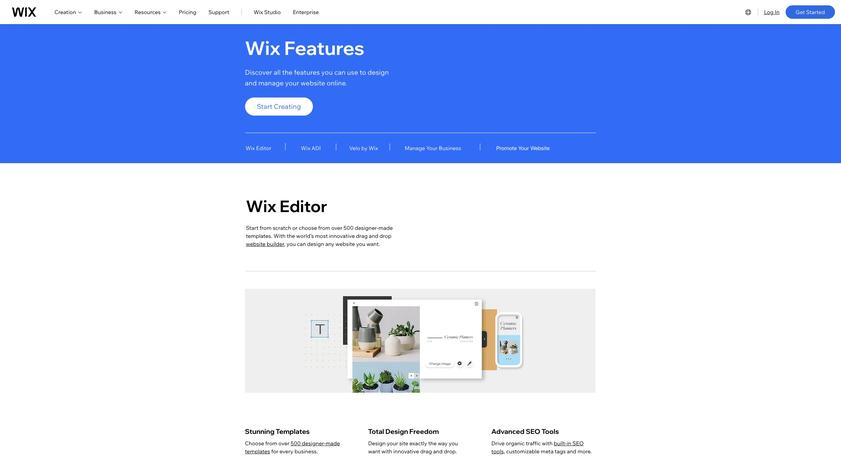 Task type: vqa. For each thing, say whether or not it's contained in the screenshot.
Now
no



Task type: locate. For each thing, give the bounding box(es) containing it.
and up want.
[[369, 233, 378, 240]]

design down most
[[307, 241, 324, 248]]

wix features
[[245, 36, 364, 60]]

resources
[[135, 9, 161, 15]]

your
[[285, 79, 299, 87], [387, 441, 398, 448]]

way
[[438, 441, 448, 448]]

1 vertical spatial design
[[307, 241, 324, 248]]

with
[[542, 441, 553, 448], [381, 449, 392, 456]]

your right manage
[[426, 145, 438, 152]]

,
[[284, 241, 285, 248], [504, 449, 505, 456]]

drag inside the start from scratch or choose from over 500 designer-made templates. with the world's most innovative drag and drop website builder , you can design any website you want.
[[356, 233, 368, 240]]

you up drop.
[[449, 441, 458, 448]]

editor
[[256, 145, 271, 152], [280, 196, 327, 217]]

2 your from the left
[[518, 145, 529, 151]]

tools
[[542, 428, 559, 436]]

0 vertical spatial editor
[[256, 145, 271, 152]]

made
[[379, 225, 393, 232], [326, 441, 340, 448]]

0 horizontal spatial your
[[426, 145, 438, 152]]

1 horizontal spatial your
[[387, 441, 398, 448]]

over
[[331, 225, 342, 232], [278, 441, 289, 448]]

manage
[[258, 79, 284, 87]]

500 inside 500 designer-made templates
[[291, 441, 301, 448]]

designer- inside 500 designer-made templates
[[302, 441, 326, 448]]

, down "with"
[[284, 241, 285, 248]]

website down features
[[301, 79, 325, 87]]

get
[[796, 9, 805, 15]]

the left way
[[428, 441, 437, 448]]

1 horizontal spatial your
[[518, 145, 529, 151]]

can up online.
[[334, 68, 346, 77]]

from
[[260, 225, 272, 232], [318, 225, 330, 232], [265, 441, 277, 448]]

built-in seo tools
[[491, 441, 584, 456]]

start left creating
[[257, 102, 272, 111]]

and inside the start from scratch or choose from over 500 designer-made templates. with the world's most innovative drag and drop website builder , you can design any website you want.
[[369, 233, 378, 240]]

the right all
[[282, 68, 293, 77]]

0 vertical spatial ,
[[284, 241, 285, 248]]

your inside 'design your site exactly the way you want with innovative drag and drop.'
[[387, 441, 398, 448]]

start up templates. on the left of the page
[[246, 225, 258, 232]]

features
[[284, 36, 364, 60]]

1 vertical spatial wix editor
[[246, 196, 327, 217]]

the down or
[[287, 233, 295, 240]]

made inside 500 designer-made templates
[[326, 441, 340, 448]]

your
[[426, 145, 438, 152], [518, 145, 529, 151]]

0 horizontal spatial seo
[[526, 428, 540, 436]]

pricing
[[179, 9, 196, 15]]

design inside the start from scratch or choose from over 500 designer-made templates. with the world's most innovative drag and drop website builder , you can design any website you want.
[[307, 241, 324, 248]]

1 horizontal spatial design
[[368, 68, 389, 77]]

customizable
[[506, 449, 540, 456]]

design up want
[[368, 441, 386, 448]]

your left site
[[387, 441, 398, 448]]

1 vertical spatial made
[[326, 441, 340, 448]]

0 vertical spatial start
[[257, 102, 272, 111]]

1 horizontal spatial business
[[439, 145, 461, 152]]

the inside discover all the features you can use to design and manage your website online.
[[282, 68, 293, 77]]

the
[[282, 68, 293, 77], [287, 233, 295, 240], [428, 441, 437, 448]]

enterprise
[[293, 9, 319, 15]]

from inside list
[[265, 441, 277, 448]]

0 vertical spatial designer-
[[355, 225, 379, 232]]

1 horizontal spatial drag
[[420, 449, 432, 456]]

0 vertical spatial drag
[[356, 233, 368, 240]]

500 inside the start from scratch or choose from over 500 designer-made templates. with the world's most innovative drag and drop website builder , you can design any website you want.
[[344, 225, 354, 232]]

designer- up business.
[[302, 441, 326, 448]]

0 vertical spatial innovative
[[329, 233, 355, 240]]

start for start from scratch or choose from over 500 designer-made templates. with the world's most innovative drag and drop website builder , you can design any website you want.
[[246, 225, 258, 232]]

1 horizontal spatial with
[[542, 441, 553, 448]]

1 vertical spatial seo
[[572, 441, 584, 448]]

manage
[[405, 145, 425, 152]]

0 horizontal spatial ,
[[284, 241, 285, 248]]

1 vertical spatial can
[[297, 241, 306, 248]]

over up every
[[278, 441, 289, 448]]

more.
[[578, 449, 592, 456]]

start from scratch or choose from over 500 designer-made templates. with the world's most innovative drag and drop website builder , you can design any website you want.
[[246, 225, 393, 248]]

from up for
[[265, 441, 277, 448]]

templates
[[276, 428, 310, 436]]

website
[[301, 79, 325, 87], [246, 241, 266, 248], [335, 241, 355, 248]]

business
[[94, 9, 116, 15], [439, 145, 461, 152]]

and down discover
[[245, 79, 257, 87]]

in
[[775, 9, 780, 15]]

drag
[[356, 233, 368, 240], [420, 449, 432, 456]]

0 horizontal spatial design
[[307, 241, 324, 248]]

innovative up any
[[329, 233, 355, 240]]

1 vertical spatial designer-
[[302, 441, 326, 448]]

start inside the start from scratch or choose from over 500 designer-made templates. with the world's most innovative drag and drop website builder , you can design any website you want.
[[246, 225, 258, 232]]

can inside the start from scratch or choose from over 500 designer-made templates. with the world's most innovative drag and drop website builder , you can design any website you want.
[[297, 241, 306, 248]]

with up meta on the bottom of page
[[542, 441, 553, 448]]

business inside popup button
[[94, 9, 116, 15]]

seo right in
[[572, 441, 584, 448]]

1 horizontal spatial made
[[379, 225, 393, 232]]

1 vertical spatial your
[[387, 441, 398, 448]]

1 horizontal spatial website
[[301, 79, 325, 87]]

0 horizontal spatial designer-
[[302, 441, 326, 448]]

wix adi
[[301, 145, 321, 152]]

over inside the start from scratch or choose from over 500 designer-made templates. with the world's most innovative drag and drop website builder , you can design any website you want.
[[331, 225, 342, 232]]

and down way
[[433, 449, 443, 456]]

innovative
[[329, 233, 355, 240], [393, 449, 419, 456]]

designer- up want.
[[355, 225, 379, 232]]

over up any
[[331, 225, 342, 232]]

online store for ceramic planters image
[[245, 289, 595, 394], [488, 307, 579, 377]]

seo up "traffic"
[[526, 428, 540, 436]]

0 vertical spatial wix editor
[[246, 145, 271, 152]]

0 horizontal spatial website
[[246, 241, 266, 248]]

your down features
[[285, 79, 299, 87]]

1 horizontal spatial innovative
[[393, 449, 419, 456]]

can down the world's
[[297, 241, 306, 248]]

0 horizontal spatial your
[[285, 79, 299, 87]]

every
[[280, 449, 293, 456]]

1 horizontal spatial designer-
[[355, 225, 379, 232]]

0 vertical spatial 500
[[344, 225, 354, 232]]

velo
[[349, 145, 360, 152]]

design inside discover all the features you can use to design and manage your website online.
[[368, 68, 389, 77]]

list
[[245, 411, 594, 458]]

innovative down site
[[393, 449, 419, 456]]

1 horizontal spatial can
[[334, 68, 346, 77]]

traffic
[[526, 441, 541, 448]]

started
[[806, 9, 825, 15]]

from up most
[[318, 225, 330, 232]]

wix editor
[[246, 145, 271, 152], [246, 196, 327, 217]]

get started
[[796, 9, 825, 15]]

website down templates. on the left of the page
[[246, 241, 266, 248]]

1 vertical spatial start
[[246, 225, 258, 232]]

0 horizontal spatial drag
[[356, 233, 368, 240]]

promote your website
[[496, 145, 550, 151]]

promote
[[496, 145, 517, 151]]

manage your business link
[[405, 142, 467, 155]]

design right to at the left top of the page
[[368, 68, 389, 77]]

, down drive
[[504, 449, 505, 456]]

resources button
[[135, 8, 167, 16]]

design up site
[[385, 428, 408, 436]]

made inside the start from scratch or choose from over 500 designer-made templates. with the world's most innovative drag and drop website builder , you can design any website you want.
[[379, 225, 393, 232]]

drag inside 'design your site exactly the way you want with innovative drag and drop.'
[[420, 449, 432, 456]]

1 vertical spatial 500
[[291, 441, 301, 448]]

0 horizontal spatial innovative
[[329, 233, 355, 240]]

0 vertical spatial seo
[[526, 428, 540, 436]]

designer-
[[355, 225, 379, 232], [302, 441, 326, 448]]

drive
[[491, 441, 505, 448]]

get started link
[[786, 5, 835, 19]]

0 horizontal spatial 500
[[291, 441, 301, 448]]

drag up want.
[[356, 233, 368, 240]]

1 horizontal spatial 500
[[344, 225, 354, 232]]

log
[[764, 9, 774, 15]]

from up templates. on the left of the page
[[260, 225, 272, 232]]

scratch
[[273, 225, 291, 232]]

total
[[368, 428, 384, 436]]

discover
[[245, 68, 272, 77]]

2 vertical spatial the
[[428, 441, 437, 448]]

1 horizontal spatial seo
[[572, 441, 584, 448]]

500
[[344, 225, 354, 232], [291, 441, 301, 448]]

exactly
[[409, 441, 427, 448]]

0 vertical spatial design
[[368, 68, 389, 77]]

1 your from the left
[[426, 145, 438, 152]]

1 horizontal spatial over
[[331, 225, 342, 232]]

1 vertical spatial business
[[439, 145, 461, 152]]

seo
[[526, 428, 540, 436], [572, 441, 584, 448]]

and
[[245, 79, 257, 87], [369, 233, 378, 240], [433, 449, 443, 456], [567, 449, 576, 456]]

1 vertical spatial ,
[[504, 449, 505, 456]]

1 vertical spatial innovative
[[393, 449, 419, 456]]

wix studio
[[254, 9, 281, 15]]

0 horizontal spatial made
[[326, 441, 340, 448]]

0 vertical spatial can
[[334, 68, 346, 77]]

with right want
[[381, 449, 392, 456]]

1 vertical spatial with
[[381, 449, 392, 456]]

0 horizontal spatial over
[[278, 441, 289, 448]]

0 horizontal spatial with
[[381, 449, 392, 456]]

seo inside built-in seo tools
[[572, 441, 584, 448]]

0 vertical spatial business
[[94, 9, 116, 15]]

drag down exactly
[[420, 449, 432, 456]]

website right any
[[335, 241, 355, 248]]

and inside 'design your site exactly the way you want with innovative drag and drop.'
[[433, 449, 443, 456]]

and down in
[[567, 449, 576, 456]]

by
[[361, 145, 368, 152]]

or
[[292, 225, 298, 232]]

for
[[271, 449, 278, 456]]

0 horizontal spatial business
[[94, 9, 116, 15]]

your left website
[[518, 145, 529, 151]]

0 vertical spatial your
[[285, 79, 299, 87]]

0 vertical spatial over
[[331, 225, 342, 232]]

you up online.
[[321, 68, 333, 77]]

online.
[[327, 79, 347, 87]]

1 vertical spatial the
[[287, 233, 295, 240]]

0 vertical spatial the
[[282, 68, 293, 77]]

tags
[[555, 449, 566, 456]]

1 vertical spatial design
[[368, 441, 386, 448]]

1 vertical spatial drag
[[420, 449, 432, 456]]

1 vertical spatial editor
[[280, 196, 327, 217]]

0 vertical spatial made
[[379, 225, 393, 232]]

0 horizontal spatial can
[[297, 241, 306, 248]]

design
[[385, 428, 408, 436], [368, 441, 386, 448]]

studio
[[264, 9, 281, 15]]

organic
[[506, 441, 525, 448]]



Task type: describe. For each thing, give the bounding box(es) containing it.
0 vertical spatial with
[[542, 441, 553, 448]]

velo by wix link
[[346, 142, 381, 155]]

all
[[274, 68, 281, 77]]

from for scratch
[[260, 225, 272, 232]]

website builder link
[[246, 241, 284, 248]]

creation
[[54, 9, 76, 15]]

templates.
[[246, 233, 272, 240]]

use
[[347, 68, 358, 77]]

1 horizontal spatial ,
[[504, 449, 505, 456]]

enterprise link
[[293, 8, 319, 16]]

, customizable meta tags and more.
[[504, 449, 592, 456]]

meta
[[541, 449, 554, 456]]

built-in seo tools link
[[491, 441, 584, 456]]

adi
[[311, 145, 321, 152]]

any
[[325, 241, 334, 248]]

creating
[[274, 102, 301, 111]]

tools
[[491, 449, 504, 456]]

and inside discover all the features you can use to design and manage your website online.
[[245, 79, 257, 87]]

support link
[[208, 8, 229, 16]]

design inside 'design your site exactly the way you want with innovative drag and drop.'
[[368, 441, 386, 448]]

builder
[[267, 241, 284, 248]]

choose from over
[[245, 441, 291, 448]]

with inside 'design your site exactly the way you want with innovative drag and drop.'
[[381, 449, 392, 456]]

can inside discover all the features you can use to design and manage your website online.
[[334, 68, 346, 77]]

0 vertical spatial design
[[385, 428, 408, 436]]

business.
[[295, 449, 318, 456]]

2 horizontal spatial website
[[335, 241, 355, 248]]

pricing link
[[179, 8, 196, 16]]

website inside discover all the features you can use to design and manage your website online.
[[301, 79, 325, 87]]

total design freedom
[[368, 428, 439, 436]]

templates
[[245, 449, 270, 456]]

want
[[368, 449, 380, 456]]

creation button
[[54, 8, 82, 16]]

in
[[567, 441, 571, 448]]

website
[[530, 145, 550, 151]]

wix adi link
[[299, 142, 323, 155]]

drive organic traffic with
[[491, 441, 554, 448]]

the inside the start from scratch or choose from over 500 designer-made templates. with the world's most innovative drag and drop website builder , you can design any website you want.
[[287, 233, 295, 240]]

list containing stunning templates
[[245, 411, 594, 458]]

world's
[[296, 233, 314, 240]]

log in link
[[764, 8, 780, 16]]

wix editor link
[[246, 142, 271, 155]]

velo by wix
[[349, 145, 378, 152]]

innovative inside 'design your site exactly the way you want with innovative drag and drop.'
[[393, 449, 419, 456]]

the inside 'design your site exactly the way you want with innovative drag and drop.'
[[428, 441, 437, 448]]

built-
[[554, 441, 567, 448]]

wix studio link
[[254, 8, 281, 16]]

stunning templates
[[245, 428, 310, 436]]

500 designer-made templates link
[[245, 441, 340, 456]]

you right builder
[[287, 241, 296, 248]]

500 designer-made templates
[[245, 441, 340, 456]]

drop.
[[444, 449, 457, 456]]

from for over
[[265, 441, 277, 448]]

manage your business
[[405, 145, 461, 152]]

freedom
[[409, 428, 439, 436]]

your for business
[[426, 145, 438, 152]]

drop
[[380, 233, 391, 240]]

to
[[360, 68, 366, 77]]

site
[[399, 441, 408, 448]]

language selector, english selected image
[[744, 8, 752, 16]]

discover all the features you can use to design and manage your website online.
[[245, 68, 389, 87]]

your for website
[[518, 145, 529, 151]]

for every business.
[[270, 449, 318, 456]]

1 horizontal spatial editor
[[280, 196, 327, 217]]

advanced seo tools
[[491, 428, 559, 436]]

your inside discover all the features you can use to design and manage your website online.
[[285, 79, 299, 87]]

promote your website link
[[496, 142, 550, 155]]

most
[[315, 233, 328, 240]]

with
[[274, 233, 286, 240]]

stunning
[[245, 428, 274, 436]]

, inside the start from scratch or choose from over 500 designer-made templates. with the world's most innovative drag and drop website builder , you can design any website you want.
[[284, 241, 285, 248]]

designer- inside the start from scratch or choose from over 500 designer-made templates. with the world's most innovative drag and drop website builder , you can design any website you want.
[[355, 225, 379, 232]]

start creating
[[257, 102, 301, 111]]

want.
[[367, 241, 380, 248]]

design your site exactly the way you want with innovative drag and drop.
[[368, 441, 458, 456]]

log in
[[764, 9, 780, 15]]

you left want.
[[356, 241, 365, 248]]

start for start creating
[[257, 102, 272, 111]]

choose
[[299, 225, 317, 232]]

support
[[208, 9, 229, 15]]

start creating link
[[245, 98, 313, 116]]

you inside discover all the features you can use to design and manage your website online.
[[321, 68, 333, 77]]

features
[[294, 68, 320, 77]]

0 horizontal spatial editor
[[256, 145, 271, 152]]

advanced
[[491, 428, 524, 436]]

business button
[[94, 8, 122, 16]]

you inside 'design your site exactly the way you want with innovative drag and drop.'
[[449, 441, 458, 448]]

choose
[[245, 441, 264, 448]]

1 vertical spatial over
[[278, 441, 289, 448]]

innovative inside the start from scratch or choose from over 500 designer-made templates. with the world's most innovative drag and drop website builder , you can design any website you want.
[[329, 233, 355, 240]]



